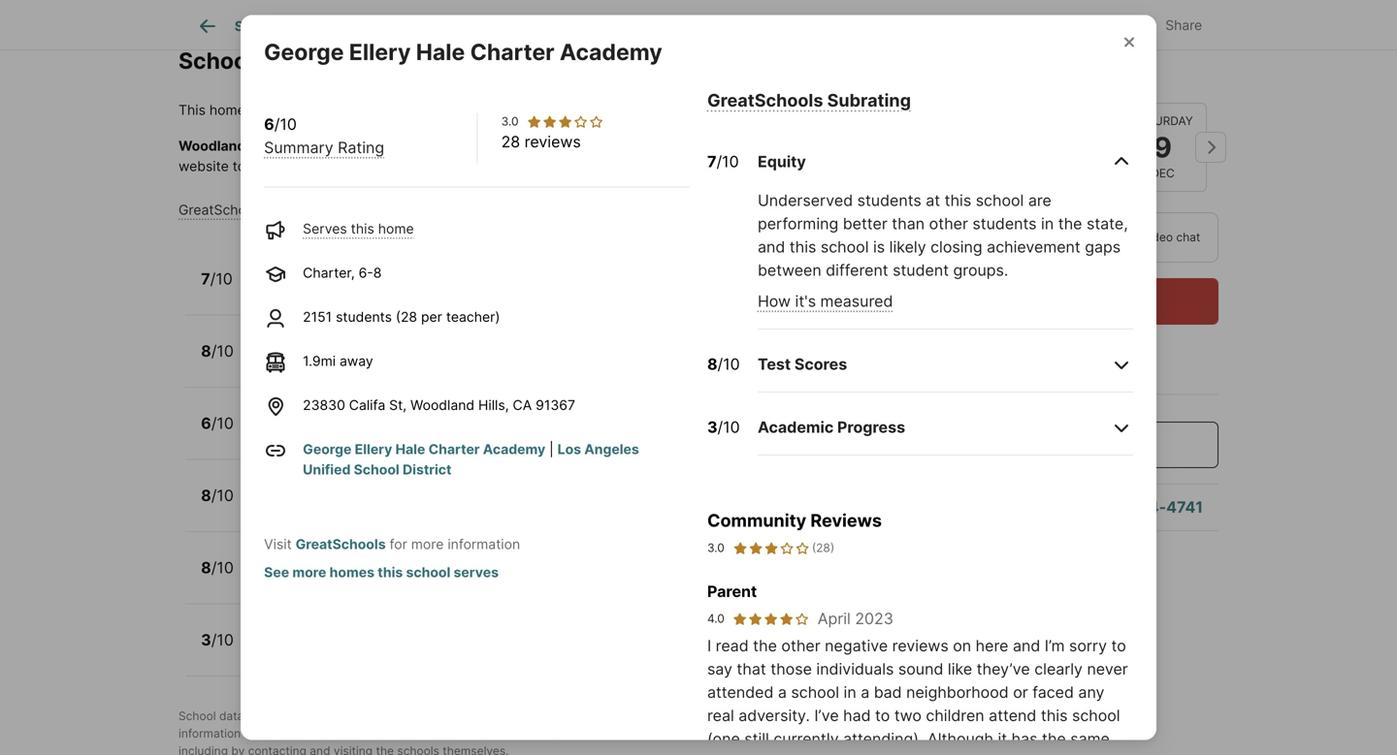 Task type: vqa. For each thing, say whether or not it's contained in the screenshot.
1-
no



Task type: locate. For each thing, give the bounding box(es) containing it.
1 horizontal spatial tour
[[1096, 230, 1121, 245]]

districts,
[[836, 727, 883, 741]]

1 vertical spatial 6-
[[311, 427, 326, 443]]

greatschools inside , a nonprofit organization. redfin recommends buyers and renters use greatschools information and ratings as a
[[789, 710, 863, 724]]

this down the visit greatschools for more information
[[378, 565, 403, 581]]

0 horizontal spatial 7 /10
[[201, 270, 233, 288]]

clearly
[[1035, 660, 1083, 679]]

8 /10 left public,
[[201, 342, 234, 361]]

2 vertical spatial ellery
[[355, 442, 392, 458]]

charter for george ellery hale charter academy |
[[429, 442, 480, 458]]

12
[[317, 355, 331, 371], [585, 478, 602, 497], [326, 572, 340, 588]]

george for george ellery hale charter academy |
[[303, 442, 352, 458]]

ellery for george ellery hale charter academy |
[[355, 442, 392, 458]]

list box containing tour in person
[[915, 213, 1219, 263]]

schools down renters
[[737, 727, 779, 741]]

rating 3.0 out of 5 element down community
[[732, 540, 810, 558]]

0 vertical spatial 6
[[264, 115, 274, 134]]

per
[[421, 309, 442, 326]]

greatschools up currently
[[789, 710, 863, 724]]

0 horizontal spatial woodland
[[179, 138, 246, 154]]

serves up charter, 6-8
[[303, 221, 347, 237]]

use
[[766, 710, 786, 724]]

academy up .
[[560, 38, 663, 66]]

negative
[[825, 637, 888, 656]]

home down high
[[431, 572, 467, 588]]

george inside george ellery hale charter academy charter, 6-8 • serves this home • 1.9mi
[[255, 406, 311, 425]]

via
[[1124, 230, 1140, 245]]

0 vertical spatial as
[[309, 727, 322, 741]]

0 vertical spatial unified
[[415, 102, 463, 118]]

other up those
[[782, 637, 821, 656]]

students up 'achievement'
[[973, 215, 1037, 233]]

greatschools summary rating link
[[179, 202, 374, 218]]

los angeles unified school district
[[303, 442, 639, 478]]

academy inside calabash charter academy charter, k-5 • serves this home • 0.4mi
[[392, 261, 464, 280]]

share
[[1166, 17, 1202, 33]]

los up enrollment
[[331, 102, 354, 118]]

2 their from the left
[[664, 727, 689, 741]]

district inside los angeles unified school district
[[403, 462, 452, 478]]

children
[[926, 707, 985, 726]]

serves
[[303, 221, 347, 237], [348, 282, 392, 299], [349, 427, 394, 443], [356, 572, 400, 588]]

this inside "el camino real senior high school charter, 9-12 • serves this home • 1.5mi"
[[404, 572, 427, 588]]

woodland
[[179, 138, 246, 154], [411, 397, 475, 414]]

how it's measured
[[758, 292, 893, 311]]

0 vertical spatial k-
[[311, 282, 325, 299]]

summary down the all at the left top of the page
[[269, 202, 329, 218]]

the up that
[[753, 637, 777, 656]]

video
[[1143, 230, 1173, 245]]

between
[[758, 261, 822, 280]]

see more homes this school serves
[[264, 565, 499, 581]]

8 down 23830
[[326, 427, 334, 443]]

home inside george ellery hale charter academy 'dialog'
[[378, 221, 414, 237]]

0 vertical spatial students
[[857, 191, 922, 210]]

1 vertical spatial rating
[[333, 202, 374, 218]]

• right 5
[[337, 282, 344, 299]]

1 horizontal spatial angeles
[[584, 442, 639, 458]]

0 horizontal spatial 6
[[201, 414, 211, 433]]

1 vertical spatial 3
[[201, 631, 211, 650]]

george up balboa
[[303, 442, 352, 458]]

to down recommends
[[590, 727, 602, 741]]

a left first
[[325, 727, 332, 741]]

1 horizontal spatial woodland
[[411, 397, 475, 414]]

1 vertical spatial k-
[[567, 478, 585, 497]]

angeles right |
[[584, 442, 639, 458]]

academy inside george ellery hale charter academy charter, 6-8 • serves this home • 1.9mi
[[461, 406, 533, 425]]

0 vertical spatial information
[[448, 537, 520, 553]]

hale for george ellery hale charter academy
[[416, 38, 465, 66]]

most
[[758, 754, 794, 756]]

adversity.
[[739, 707, 810, 726]]

1 vertical spatial or
[[782, 727, 793, 741]]

george ellery hale charter academy element
[[264, 15, 686, 66]]

0 vertical spatial woodland
[[179, 138, 246, 154]]

this inside george ellery hale charter academy charter, 6-8 • serves this home • 1.9mi
[[397, 427, 421, 443]]

the right within
[[306, 102, 327, 118]]

1 horizontal spatial 6
[[264, 115, 274, 134]]

desired
[[692, 727, 733, 741]]

1 vertical spatial district
[[403, 462, 452, 478]]

8
[[373, 265, 382, 281], [201, 342, 211, 361], [707, 355, 718, 374], [326, 427, 334, 443], [201, 486, 211, 505], [201, 559, 211, 578]]

charter, up 5
[[303, 265, 355, 281]]

unified
[[415, 102, 463, 118], [303, 462, 351, 478]]

students up than
[[857, 191, 922, 210]]

other up the closing
[[929, 215, 968, 233]]

hills,
[[478, 397, 509, 414]]

1 horizontal spatial 6-
[[359, 265, 373, 281]]

george ellery hale charter academy dialog
[[241, 15, 1157, 756]]

academic progress button
[[758, 401, 1133, 456]]

academy up "per"
[[392, 261, 464, 280]]

woodland right st,
[[411, 397, 475, 414]]

7
[[707, 152, 717, 171], [201, 270, 210, 288]]

charter, inside george ellery hale charter academy 'dialog'
[[303, 265, 355, 281]]

provided
[[259, 710, 308, 724]]

unified inside los angeles unified school district
[[303, 462, 351, 478]]

1 vertical spatial information
[[179, 727, 241, 741]]

0 horizontal spatial los
[[331, 102, 354, 118]]

greatschools summary rating
[[179, 202, 374, 218]]

1 horizontal spatial students
[[857, 191, 922, 210]]

this down senior
[[404, 572, 427, 588]]

1 tour from the left
[[956, 230, 982, 245]]

read
[[716, 637, 749, 656]]

0 vertical spatial district
[[515, 102, 564, 118]]

is left within
[[249, 102, 259, 118]]

3 /10 left academic on the right bottom
[[707, 418, 740, 437]]

los inside los angeles unified school district
[[558, 442, 581, 458]]

in inside option
[[984, 230, 995, 245]]

1 vertical spatial george
[[255, 406, 311, 425]]

1 vertical spatial los
[[558, 442, 581, 458]]

underserved
[[758, 191, 853, 210]]

28
[[501, 133, 520, 151]]

12 inside "el camino real senior high school charter, 9-12 • serves this home • 1.5mi"
[[326, 572, 340, 588]]

renters
[[724, 710, 763, 724]]

0 horizontal spatial rating 3.0 out of 5 element
[[526, 114, 604, 130]]

summary rating link
[[264, 138, 384, 157]]

0 horizontal spatial 1.9mi
[[303, 353, 336, 370]]

2 horizontal spatial schools
[[842, 754, 898, 756]]

in down the individuals
[[844, 684, 857, 703]]

0 vertical spatial 7
[[707, 152, 717, 171]]

2 tour from the left
[[1096, 230, 1121, 245]]

12 down the oaks
[[317, 355, 331, 371]]

start an offer
[[1017, 436, 1117, 455]]

home inside george ellery hale charter academy charter, 6-8 • serves this home • 1.9mi
[[425, 427, 461, 443]]

ellery inside george ellery hale charter academy charter, 6-8 • serves this home • 1.9mi
[[315, 406, 358, 425]]

as inside i read the other negative reviews on here and i'm sorry to say that those individuals sound like they've clearly never attended a school in a bad neighborhood or faced any real adversity. i've had to two children attend this school (one still currently attending). although it has the same issues most other schools have such as the occas
[[982, 754, 998, 756]]

offer
[[1080, 436, 1117, 455]]

6 for 6 /10
[[201, 414, 211, 433]]

(28)
[[812, 542, 835, 556]]

0 vertical spatial 3
[[707, 418, 718, 437]]

charter, down 23830
[[255, 427, 307, 443]]

6
[[264, 115, 274, 134], [201, 414, 211, 433]]

summary inside 6 /10 summary rating
[[264, 138, 333, 157]]

charter, 6-8
[[303, 265, 382, 281]]

school up different
[[821, 238, 869, 257]]

or down use
[[782, 727, 793, 741]]

is down better
[[873, 238, 885, 257]]

1.9mi down hills,
[[476, 427, 509, 443]]

0 vertical spatial 6-
[[359, 265, 373, 281]]

like
[[948, 660, 973, 679]]

0 horizontal spatial in
[[844, 684, 857, 703]]

1 horizontal spatial 3.0
[[707, 542, 725, 556]]

hale inside george ellery hale charter academy charter, 6-8 • serves this home • 1.9mi
[[361, 406, 395, 425]]

school down center
[[395, 355, 437, 371]]

1 horizontal spatial 7
[[707, 152, 717, 171]]

hale up this home is within the los angeles unified school district .
[[416, 38, 465, 66]]

1 tab from the left
[[298, 3, 394, 49]]

their down buyers
[[664, 727, 689, 741]]

0 vertical spatial other
[[929, 215, 968, 233]]

and
[[758, 238, 785, 257], [1013, 637, 1041, 656], [700, 710, 720, 724], [244, 727, 265, 741], [390, 727, 411, 741]]

0 horizontal spatial 7
[[201, 270, 210, 288]]

charter inside george ellery hale charter academy charter, 6-8 • serves this home • 1.9mi
[[399, 406, 458, 425]]

1 vertical spatial reviews
[[892, 637, 949, 656]]

attending).
[[843, 730, 923, 749]]

academy for george ellery hale charter academy
[[560, 38, 663, 66]]

charter, down the el
[[255, 572, 307, 588]]

1 horizontal spatial on
[[953, 637, 972, 656]]

k- up 2151
[[311, 282, 325, 299]]

0 vertical spatial more
[[411, 537, 444, 553]]

home up "per"
[[423, 282, 459, 299]]

0 horizontal spatial more
[[292, 565, 326, 581]]

their left own at the left
[[463, 727, 488, 741]]

other
[[929, 215, 968, 233], [782, 637, 821, 656], [799, 754, 838, 756]]

students up the oaks
[[336, 309, 392, 326]]

george down the search
[[264, 38, 344, 66]]

summary
[[264, 138, 333, 157], [269, 202, 329, 218]]

1 horizontal spatial los
[[558, 442, 581, 458]]

9
[[1154, 130, 1172, 164]]

0 vertical spatial 3 /10
[[707, 418, 740, 437]]

rating inside 6 /10 summary rating
[[338, 138, 384, 157]]

hale for george ellery hale charter academy |
[[396, 442, 425, 458]]

closing
[[931, 238, 983, 257]]

0 vertical spatial ellery
[[349, 38, 411, 66]]

0 horizontal spatial tour
[[956, 230, 982, 245]]

tour left via
[[1096, 230, 1121, 245]]

rating up serving
[[338, 138, 384, 157]]

0 horizontal spatial k-
[[311, 282, 325, 299]]

1 horizontal spatial more
[[411, 537, 444, 553]]

academy for george ellery hale charter academy |
[[483, 442, 546, 458]]

0 vertical spatial schools
[[294, 158, 343, 175]]

real
[[335, 550, 367, 569]]

homes
[[330, 565, 375, 581]]

1 vertical spatial 3 /10
[[201, 631, 234, 650]]

check
[[680, 138, 719, 154]]

0 vertical spatial 12
[[317, 355, 331, 371]]

charter for george ellery hale charter academy charter, 6-8 • serves this home • 1.9mi
[[399, 406, 458, 425]]

1 horizontal spatial k-
[[567, 478, 585, 497]]

0 vertical spatial summary
[[264, 138, 333, 157]]

1 vertical spatial on
[[953, 637, 972, 656]]

district
[[793, 138, 838, 154]]

1 vertical spatial ellery
[[315, 406, 358, 425]]

0 horizontal spatial their
[[463, 727, 488, 741]]

to left "see"
[[233, 158, 246, 175]]

ellery for george ellery hale charter academy
[[349, 38, 411, 66]]

the down has
[[1003, 754, 1027, 756]]

8 /10 inside george ellery hale charter academy 'dialog'
[[707, 355, 740, 374]]

rating up 'serves this home'
[[333, 202, 374, 218]]

magnet
[[506, 478, 564, 497]]

1 vertical spatial 7
[[201, 270, 210, 288]]

2 horizontal spatial in
[[1041, 215, 1054, 233]]

7 right please on the top of page
[[707, 152, 717, 171]]

6 inside 6 /10 summary rating
[[264, 115, 274, 134]]

califa
[[349, 397, 385, 414]]

0 vertical spatial angeles
[[357, 102, 412, 118]]

tab
[[298, 3, 394, 49], [394, 3, 530, 49], [530, 3, 677, 49], [677, 3, 764, 49], [764, 3, 848, 49]]

8 /10 left test
[[707, 355, 740, 374]]

0 vertical spatial on
[[536, 138, 553, 154]]

2151
[[303, 309, 332, 326]]

charter, down calabash
[[255, 282, 307, 299]]

1.9mi down the oaks
[[303, 353, 336, 370]]

0 vertical spatial rating
[[338, 138, 384, 157]]

community
[[707, 511, 807, 532]]

subrating
[[827, 90, 911, 111]]

(28
[[396, 309, 417, 326]]

oaks
[[327, 333, 366, 352]]

st,
[[389, 397, 407, 414]]

0 horizontal spatial information
[[179, 727, 241, 741]]

underserved students at this school are performing better than other students in the state, and this school is likely closing achievement gaps between different student groups.
[[758, 191, 1128, 280]]

6- inside george ellery hale charter academy charter, 6-8 • serves this home • 1.9mi
[[311, 427, 326, 443]]

2 vertical spatial students
[[336, 309, 392, 326]]

schools down summary rating 'link'
[[294, 158, 343, 175]]

unified up not
[[415, 102, 463, 118]]

i read the other negative reviews on here and i'm sorry to say that those individuals sound like they've clearly never attended a school in a bad neighborhood or faced any real adversity. i've had to two children attend this school (one still currently attending). although it has the same issues most other schools have such as the occas
[[707, 637, 1128, 756]]

0 vertical spatial hale
[[416, 38, 465, 66]]

3 inside george ellery hale charter academy 'dialog'
[[707, 418, 718, 437]]

2 vertical spatial 12
[[326, 572, 340, 588]]

their
[[463, 727, 488, 741], [664, 727, 689, 741]]

8 left test
[[707, 355, 718, 374]]

list box
[[915, 213, 1219, 263]]

this down woodland hills's enrollment policy is not based solely on geography.
[[398, 158, 422, 175]]

4.0
[[707, 612, 725, 626]]

serves down charter, 6-8
[[348, 282, 392, 299]]

achievement
[[987, 238, 1081, 257]]

home up calabash charter academy charter, k-5 • serves this home • 0.4mi
[[378, 221, 414, 237]]

8 down serves this home link
[[373, 265, 382, 281]]

0 vertical spatial 3.0
[[501, 115, 519, 129]]

information up serves
[[448, 537, 520, 553]]

7 /10 left calabash
[[201, 270, 233, 288]]

1 vertical spatial students
[[973, 215, 1037, 233]]

first step, and conduct their own investigation to determine their desired schools or school districts,
[[332, 727, 883, 741]]

faced
[[1033, 684, 1074, 703]]

reviews
[[525, 133, 581, 151], [892, 637, 949, 656]]

schools down attending).
[[842, 754, 898, 756]]

woodland inside george ellery hale charter academy 'dialog'
[[411, 397, 475, 414]]

k- inside calabash charter academy charter, k-5 • serves this home • 0.4mi
[[311, 282, 325, 299]]

school up 28
[[466, 102, 512, 118]]

for
[[426, 333, 450, 352]]

on up like
[[953, 637, 972, 656]]

1 horizontal spatial their
[[664, 727, 689, 741]]

0 vertical spatial reviews
[[525, 133, 581, 151]]

12 inside sherman oaks center for enriched studies public, 4-12 • choice school • 5.1mi
[[317, 355, 331, 371]]

los angeles unified school district link
[[331, 102, 564, 118], [303, 442, 639, 478]]

2 vertical spatial hale
[[396, 442, 425, 458]]

k- right magnet
[[567, 478, 585, 497]]

rating 3.0 out of 5 element
[[526, 114, 604, 130], [732, 540, 810, 558]]

serves inside george ellery hale charter academy charter, 6-8 • serves this home • 1.9mi
[[349, 427, 394, 443]]

angeles up policy
[[357, 102, 412, 118]]

greatschools link
[[296, 537, 386, 553]]

None button
[[927, 102, 1015, 193], [1023, 103, 1111, 192], [1119, 103, 1207, 192], [927, 102, 1015, 193], [1023, 103, 1111, 192], [1119, 103, 1207, 192]]

1 vertical spatial summary
[[269, 202, 329, 218]]

or up attend
[[1013, 684, 1028, 703]]

see
[[264, 565, 289, 581]]

recommends
[[584, 710, 656, 724]]

this down st,
[[397, 427, 421, 443]]

1 horizontal spatial 3 /10
[[707, 418, 740, 437]]

3
[[707, 418, 718, 437], [201, 631, 211, 650]]

please
[[634, 138, 676, 154]]

0 horizontal spatial as
[[309, 727, 322, 741]]

public,
[[255, 355, 298, 371]]

district up "28 reviews"
[[515, 102, 564, 118]]

0 horizontal spatial angeles
[[357, 102, 412, 118]]

this down performing
[[790, 238, 816, 257]]

8 inside george ellery hale charter academy charter, 6-8 • serves this home • 1.9mi
[[326, 427, 334, 443]]

summary up the all at the left top of the page
[[264, 138, 333, 157]]

more right see
[[292, 565, 326, 581]]

information inside george ellery hale charter academy 'dialog'
[[448, 537, 520, 553]]

1 horizontal spatial schools
[[737, 727, 779, 741]]

i
[[707, 637, 711, 656]]

rating 3.0 out of 5 element up "28 reviews"
[[526, 114, 604, 130]]

progress
[[837, 418, 905, 437]]

it's
[[795, 292, 816, 311]]

here
[[976, 637, 1009, 656]]

1 vertical spatial 1.9mi
[[476, 427, 509, 443]]

6- down serves this home link
[[359, 265, 373, 281]]

1 their from the left
[[463, 727, 488, 741]]

this up charter, 6-8
[[351, 221, 374, 237]]

12 right magnet
[[585, 478, 602, 497]]

say
[[707, 660, 733, 679]]

0 vertical spatial 7 /10
[[707, 152, 739, 171]]

charter inside calabash charter academy charter, k-5 • serves this home • 0.4mi
[[330, 261, 389, 280]]

ca
[[513, 397, 532, 414]]

0 horizontal spatial students
[[336, 309, 392, 326]]

academy left |
[[483, 442, 546, 458]]

rating 4.0 out of 5 element
[[732, 612, 810, 627]]

in inside i read the other negative reviews on here and i'm sorry to say that those individuals sound like they've clearly never attended a school in a bad neighborhood or faced any real adversity. i've had to two children attend this school (one still currently attending). although it has the same issues most other schools have such as the occas
[[844, 684, 857, 703]]

1 vertical spatial as
[[982, 754, 998, 756]]

1 horizontal spatial reviews
[[892, 637, 949, 656]]

school
[[747, 138, 789, 154], [976, 191, 1024, 210], [821, 238, 869, 257], [395, 355, 437, 371], [406, 565, 451, 581], [791, 684, 839, 703], [1072, 707, 1120, 726], [797, 727, 833, 741]]

2 vertical spatial george
[[303, 442, 352, 458]]

7 /10 left equity
[[707, 152, 739, 171]]

ellery up college
[[355, 442, 392, 458]]

chat
[[1177, 230, 1201, 245]]

the left "state,"
[[1058, 215, 1082, 233]]

serves
[[454, 565, 499, 581]]

1 vertical spatial woodland
[[411, 397, 475, 414]]

school up "tour in person"
[[976, 191, 1024, 210]]

on right solely
[[536, 138, 553, 154]]

3 /10 up data
[[201, 631, 234, 650]]

visit
[[264, 537, 292, 553]]

charter up 28
[[470, 38, 555, 66]]

academy for george ellery hale charter academy charter, 6-8 • serves this home • 1.9mi
[[461, 406, 533, 425]]

1 horizontal spatial as
[[982, 754, 998, 756]]

1 horizontal spatial district
[[515, 102, 564, 118]]

this right at
[[945, 191, 972, 210]]

an
[[1058, 436, 1077, 455]]

1 horizontal spatial information
[[448, 537, 520, 553]]

hale
[[416, 38, 465, 66], [361, 406, 395, 425], [396, 442, 425, 458]]

1 vertical spatial 3.0
[[707, 542, 725, 556]]

serves inside calabash charter academy charter, k-5 • serves this home • 0.4mi
[[348, 282, 392, 299]]

1 vertical spatial 6
[[201, 414, 211, 433]]

information inside , a nonprofit organization. redfin recommends buyers and renters use greatschools information and ratings as a
[[179, 727, 241, 741]]



Task type: describe. For each thing, give the bounding box(es) containing it.
• down for
[[441, 355, 449, 371]]

1 vertical spatial other
[[782, 637, 821, 656]]

start
[[1017, 436, 1055, 455]]

0 vertical spatial los angeles unified school district link
[[331, 102, 564, 118]]

charter for george ellery hale charter academy
[[470, 38, 555, 66]]

0 horizontal spatial or
[[782, 727, 793, 741]]

sound
[[899, 660, 944, 679]]

8 left public,
[[201, 342, 211, 361]]

6 /10 summary rating
[[264, 115, 384, 157]]

such
[[942, 754, 977, 756]]

organization.
[[471, 710, 542, 724]]

parent
[[707, 583, 757, 602]]

school left data
[[179, 710, 216, 724]]

lake
[[255, 478, 291, 497]]

3 tab from the left
[[530, 3, 677, 49]]

george for george ellery hale charter academy charter, 6-8 • serves this home • 1.9mi
[[255, 406, 311, 425]]

home right this
[[209, 102, 245, 118]]

to up never
[[1112, 637, 1126, 656]]

greatschools up equity
[[707, 90, 823, 111]]

6- inside george ellery hale charter academy 'dialog'
[[359, 265, 373, 281]]

state,
[[1087, 215, 1128, 233]]

that
[[737, 660, 766, 679]]

serves inside george ellery hale charter academy 'dialog'
[[303, 221, 347, 237]]

calabash charter academy charter, k-5 • serves this home • 0.4mi
[[255, 261, 510, 299]]

determine
[[605, 727, 661, 741]]

as inside , a nonprofit organization. redfin recommends buyers and renters use greatschools information and ratings as a
[[309, 727, 322, 741]]

784-
[[1129, 498, 1167, 517]]

george ellery hale charter academy
[[264, 38, 663, 66]]

reviews
[[811, 511, 882, 532]]

all
[[276, 158, 290, 175]]

enriched
[[453, 333, 521, 352]]

sorry
[[1069, 637, 1107, 656]]

and inside underserved students at this school are performing better than other students in the state, and this school is likely closing achievement gaps between different student groups.
[[758, 238, 785, 257]]

and left ratings
[[244, 727, 265, 741]]

0 vertical spatial rating 3.0 out of 5 element
[[526, 114, 604, 130]]

1 horizontal spatial rating 3.0 out of 5 element
[[732, 540, 810, 558]]

4-
[[302, 355, 317, 371]]

how
[[758, 292, 791, 311]]

schools inside i read the other negative reviews on here and i'm sorry to say that those individuals sound like they've clearly never attended a school in a bad neighborhood or faced any real adversity. i've had to two children attend this school (one still currently attending). although it has the same issues most other schools have such as the occas
[[842, 754, 898, 756]]

tour via video chat option
[[1057, 213, 1219, 263]]

0 horizontal spatial reviews
[[525, 133, 581, 151]]

this inside calabash charter academy charter, k-5 • serves this home • 0.4mi
[[396, 282, 420, 299]]

students for teacher)
[[336, 309, 392, 326]]

23830 califa st, woodland hills, ca 91367
[[303, 397, 575, 414]]

0 horizontal spatial 3.0
[[501, 115, 519, 129]]

2 tab from the left
[[394, 3, 530, 49]]

is inside underserved students at this school are performing better than other students in the state, and this school is likely closing achievement gaps between different student groups.
[[873, 238, 885, 257]]

conduct
[[414, 727, 459, 741]]

not
[[424, 138, 446, 154]]

greatschools up the step,
[[328, 710, 402, 724]]

tour in person
[[956, 230, 1037, 245]]

april 2023
[[818, 610, 894, 629]]

3 /10 inside george ellery hale charter academy 'dialog'
[[707, 418, 740, 437]]

hale for george ellery hale charter academy charter, 6-8 • serves this home • 1.9mi
[[361, 406, 395, 425]]

serves inside "el camino real senior high school charter, 9-12 • serves this home • 1.5mi"
[[356, 572, 400, 588]]

greatschools down website at the top left of page
[[179, 202, 265, 218]]

12 for sherman oaks center for enriched studies
[[317, 355, 331, 371]]

school down for
[[406, 565, 451, 581]]

schools inside please check the school district website to see all schools serving this home.
[[294, 158, 343, 175]]

(626) 784-4741 link
[[1083, 498, 1203, 517]]

center
[[370, 333, 422, 352]]

0 horizontal spatial 3 /10
[[201, 631, 234, 650]]

2 vertical spatial other
[[799, 754, 838, 756]]

the inside underserved students at this school are performing better than other students in the state, and this school is likely closing achievement gaps between different student groups.
[[1058, 215, 1082, 233]]

in inside underserved students at this school are performing better than other students in the state, and this school is likely closing achievement gaps between different student groups.
[[1041, 215, 1054, 233]]

students for school
[[857, 191, 922, 210]]

/10 inside 6 /10 summary rating
[[274, 115, 297, 134]]

school inside "el camino real senior high school charter, 9-12 • serves this home • 1.5mi"
[[462, 550, 515, 569]]

5
[[325, 282, 333, 299]]

• down real
[[344, 572, 352, 588]]

start an offer button
[[915, 422, 1219, 469]]

buyers
[[659, 710, 696, 724]]

8 left the el
[[201, 559, 211, 578]]

charter, inside george ellery hale charter academy charter, 6-8 • serves this home • 1.9mi
[[255, 427, 307, 443]]

a right ,
[[408, 710, 415, 724]]

choice
[[347, 355, 391, 371]]

home inside calabash charter academy charter, k-5 • serves this home • 0.4mi
[[423, 282, 459, 299]]

different
[[826, 261, 889, 280]]

school down 'i've'
[[797, 727, 833, 741]]

next image
[[1196, 132, 1227, 163]]

how it's measured link
[[758, 292, 893, 311]]

7 /10 inside george ellery hale charter academy 'dialog'
[[707, 152, 739, 171]]

they've
[[977, 660, 1030, 679]]

0 horizontal spatial on
[[536, 138, 553, 154]]

i've
[[815, 707, 839, 726]]

• left 1.5mi
[[471, 572, 478, 588]]

8 /10 left lake
[[201, 486, 234, 505]]

has
[[1012, 730, 1038, 749]]

tour for tour in person
[[956, 230, 982, 245]]

1 vertical spatial 7 /10
[[201, 270, 233, 288]]

8 /10 left the el
[[201, 559, 234, 578]]

1 vertical spatial 12
[[585, 478, 602, 497]]

geography.
[[556, 138, 631, 154]]

based
[[449, 138, 490, 154]]

this inside i read the other negative reviews on here and i'm sorry to say that those individuals sound like they've clearly never attended a school in a bad neighborhood or faced any real adversity. i've had to two children attend this school (one still currently attending). although it has the same issues most other schools have such as the occas
[[1041, 707, 1068, 726]]

1 vertical spatial more
[[292, 565, 326, 581]]

college
[[350, 478, 408, 497]]

charter, inside "el camino real senior high school charter, 9-12 • serves this home • 1.5mi"
[[255, 572, 307, 588]]

at
[[926, 191, 940, 210]]

is left not
[[410, 138, 421, 154]]

other inside underserved students at this school are performing better than other students in the state, and this school is likely closing achievement gaps between different student groups.
[[929, 215, 968, 233]]

charter, inside calabash charter academy charter, k-5 • serves this home • 0.4mi
[[255, 282, 307, 299]]

preparatory
[[412, 478, 502, 497]]

9-
[[311, 572, 326, 588]]

0 vertical spatial los
[[331, 102, 354, 118]]

1 vertical spatial los angeles unified school district link
[[303, 442, 639, 478]]

2 horizontal spatial students
[[973, 215, 1037, 233]]

saturday 9 dec
[[1133, 114, 1193, 180]]

school inside sherman oaks center for enriched studies public, 4-12 • choice school • 5.1mi
[[395, 355, 437, 371]]

nonprofit
[[418, 710, 468, 724]]

for
[[390, 537, 407, 553]]

the right has
[[1042, 730, 1066, 749]]

performing
[[758, 215, 839, 233]]

5 tab from the left
[[764, 3, 848, 49]]

by
[[311, 710, 324, 724]]

student
[[893, 261, 949, 280]]

school down any
[[1072, 707, 1120, 726]]

measured
[[821, 292, 893, 311]]

a up adversity.
[[778, 684, 787, 703]]

2151 students (28 per teacher)
[[303, 309, 500, 326]]

and inside i read the other negative reviews on here and i'm sorry to say that those individuals sound like they've clearly never attended a school in a bad neighborhood or faced any real adversity. i've had to two children attend this school (one still currently attending). although it has the same issues most other schools have such as the occas
[[1013, 637, 1041, 656]]

search tab list
[[179, 0, 863, 49]]

school up 'i've'
[[791, 684, 839, 703]]

and down ,
[[390, 727, 411, 741]]

hills's
[[249, 138, 288, 154]]

this home is within the los angeles unified school district .
[[179, 102, 568, 118]]

• down 23830 califa st, woodland hills, ca 91367
[[464, 427, 472, 443]]

individuals
[[817, 660, 894, 679]]

better
[[843, 215, 888, 233]]

greatschools up homes on the left bottom of page
[[296, 537, 386, 553]]

schools
[[179, 47, 266, 74]]

academic progress
[[758, 418, 905, 437]]

visit greatschools for more information
[[264, 537, 520, 553]]

4 tab from the left
[[677, 3, 764, 49]]

• down 23830
[[338, 427, 346, 443]]

attend
[[989, 707, 1037, 726]]

to inside please check the school district website to see all schools serving this home.
[[233, 158, 246, 175]]

a left the bad
[[861, 684, 870, 703]]

el camino real senior high school charter, 9-12 • serves this home • 1.5mi
[[255, 550, 515, 588]]

equity
[[758, 152, 806, 171]]

12 for el camino real senior high school
[[326, 572, 340, 588]]

greatschools subrating
[[707, 90, 911, 111]]

0.4mi
[[475, 282, 510, 299]]

1 horizontal spatial unified
[[415, 102, 463, 118]]

to up attending).
[[875, 707, 890, 726]]

academic
[[758, 418, 834, 437]]

1.9mi inside george ellery hale charter academy 'dialog'
[[303, 353, 336, 370]]

angeles inside los angeles unified school district
[[584, 442, 639, 458]]

is right data
[[247, 710, 256, 724]]

school inside los angeles unified school district
[[354, 462, 400, 478]]

1 vertical spatial schools
[[737, 727, 779, 741]]

step,
[[360, 727, 387, 741]]

policy
[[366, 138, 407, 154]]

(626) 784-4741
[[1083, 498, 1203, 517]]

ellery for george ellery hale charter academy charter, 6-8 • serves this home • 1.9mi
[[315, 406, 358, 425]]

see more homes this school serves link
[[264, 565, 499, 581]]

those
[[771, 660, 812, 679]]

• down the oaks
[[335, 355, 343, 371]]

7 inside george ellery hale charter academy 'dialog'
[[707, 152, 717, 171]]

the inside please check the school district website to see all schools serving this home.
[[722, 138, 744, 154]]

1.9mi inside george ellery hale charter academy charter, 6-8 • serves this home • 1.9mi
[[476, 427, 509, 443]]

first
[[335, 727, 357, 741]]

home inside "el camino real senior high school charter, 9-12 • serves this home • 1.5mi"
[[431, 572, 467, 588]]

tour for tour via video chat
[[1096, 230, 1121, 245]]

sherman oaks center for enriched studies public, 4-12 • choice school • 5.1mi
[[255, 333, 583, 371]]

8 left lake
[[201, 486, 211, 505]]

saturday
[[1133, 114, 1193, 128]]

this inside please check the school district website to see all schools serving this home.
[[398, 158, 422, 175]]

(626)
[[1083, 498, 1126, 517]]

george for george ellery hale charter academy
[[264, 38, 344, 66]]

dec
[[1151, 166, 1175, 180]]

(one
[[707, 730, 740, 749]]

,
[[402, 710, 405, 724]]

test scores
[[758, 355, 847, 374]]

serving
[[347, 158, 394, 175]]

reviews inside i read the other negative reviews on here and i'm sorry to say that those individuals sound like they've clearly never attended a school in a bad neighborhood or faced any real adversity. i've had to two children attend this school (one still currently attending). although it has the same issues most other schools have such as the occas
[[892, 637, 949, 656]]

tour in person option
[[915, 213, 1057, 263]]

two
[[895, 707, 922, 726]]

equity button
[[758, 135, 1133, 189]]

, a nonprofit organization. redfin recommends buyers and renters use greatschools information and ratings as a
[[179, 710, 863, 741]]

2023
[[855, 610, 894, 629]]

6 for 6 /10 summary rating
[[264, 115, 274, 134]]

on inside i read the other negative reviews on here and i'm sorry to say that those individuals sound like they've clearly never attended a school in a bad neighborhood or faced any real adversity. i've had to two children attend this school (one still currently attending). although it has the same issues most other schools have such as the occas
[[953, 637, 972, 656]]

and up desired
[[700, 710, 720, 724]]

• left 0.4mi
[[463, 282, 471, 299]]

school inside please check the school district website to see all schools serving this home.
[[747, 138, 789, 154]]

or inside i read the other negative reviews on here and i'm sorry to say that those individuals sound like they've clearly never attended a school in a bad neighborhood or faced any real adversity. i've had to two children attend this school (one still currently attending). although it has the same issues most other schools have such as the occas
[[1013, 684, 1028, 703]]

high
[[423, 550, 459, 569]]



